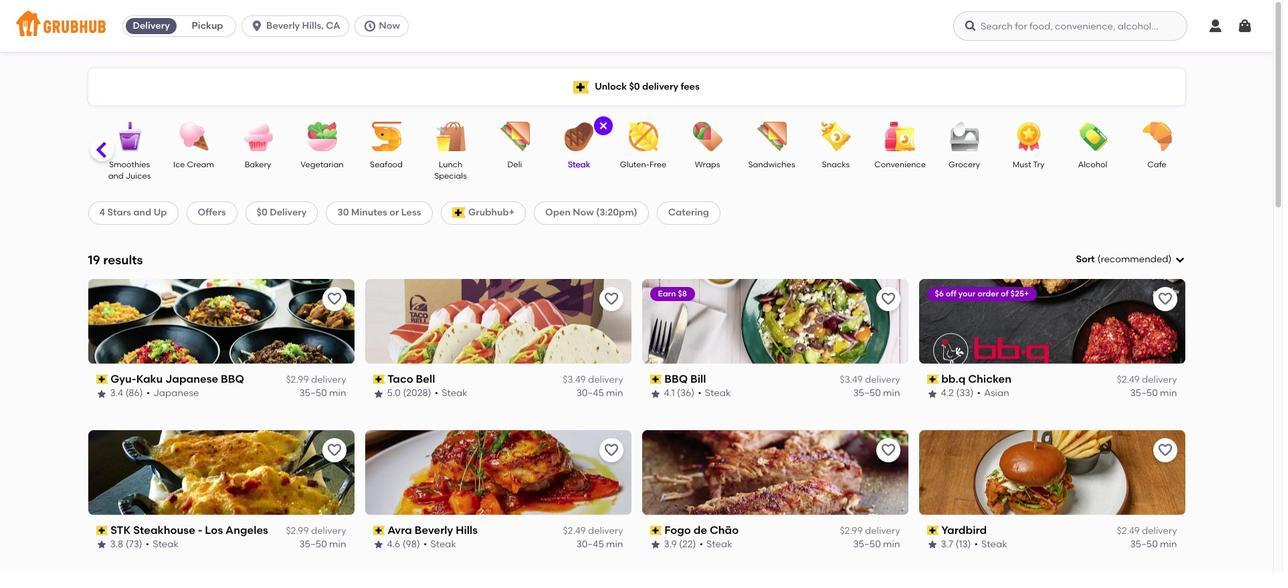 Task type: locate. For each thing, give the bounding box(es) containing it.
star icon image left 4.6
[[373, 540, 384, 550]]

subscription pass image left fogo
[[650, 526, 662, 535]]

• right (73)
[[146, 539, 149, 550]]

0 horizontal spatial and
[[108, 172, 124, 181]]

less
[[401, 207, 421, 218]]

lunch
[[439, 160, 463, 169]]

steak down chão
[[707, 539, 733, 550]]

0 horizontal spatial save this restaurant image
[[603, 442, 620, 458]]

subscription pass image for fogo
[[650, 526, 662, 535]]

vegetarian image
[[299, 122, 346, 151]]

bakery
[[245, 160, 271, 169]]

min for bb.q chicken
[[1161, 388, 1178, 399]]

1 bbq from the left
[[221, 373, 244, 385]]

try
[[1034, 160, 1045, 169]]

0 vertical spatial and
[[108, 172, 124, 181]]

$0
[[629, 81, 640, 92], [257, 207, 268, 218]]

bell
[[416, 373, 435, 385]]

• steak down avra beverly hills
[[424, 539, 457, 550]]

subscription pass image left gyu-
[[96, 375, 108, 384]]

0 horizontal spatial grubhub plus flag logo image
[[452, 208, 466, 219]]

$2.49 delivery
[[1118, 374, 1178, 386], [563, 525, 624, 537], [1118, 525, 1178, 537]]

$2.99 for los
[[286, 525, 309, 537]]

and left the "up"
[[133, 207, 152, 218]]

19
[[88, 252, 100, 267]]

subscription pass image left taco
[[373, 375, 385, 384]]

star icon image for taco
[[373, 389, 384, 399]]

star icon image for bbq
[[650, 389, 661, 399]]

now right ca
[[379, 20, 400, 31]]

bb.q chicken logo image
[[919, 279, 1186, 364]]

3.8
[[110, 539, 123, 550]]

save this restaurant button for stk steakhouse - los angeles
[[322, 438, 346, 462]]

delivery
[[133, 20, 170, 31], [270, 207, 307, 218]]

1 horizontal spatial $3.49 delivery
[[840, 374, 901, 386]]

steak for yardbird
[[982, 539, 1008, 550]]

grubhub plus flag logo image for grubhub+
[[452, 208, 466, 219]]

35–50 min
[[300, 388, 346, 399], [854, 388, 901, 399], [1131, 388, 1178, 399], [300, 539, 346, 550], [854, 539, 901, 550], [1131, 539, 1178, 550]]

minutes
[[351, 207, 388, 218]]

grocery image
[[941, 122, 988, 151]]

delivery for avra beverly hills
[[588, 525, 624, 537]]

3.4 (86)
[[110, 388, 143, 399]]

1 horizontal spatial delivery
[[270, 207, 307, 218]]

(33)
[[957, 388, 974, 399]]

vegetarian
[[301, 160, 344, 169]]

30–45 min
[[577, 388, 624, 399], [577, 539, 624, 550]]

• right (22)
[[700, 539, 704, 550]]

stk
[[111, 524, 131, 537]]

star icon image left the 4.1
[[650, 389, 661, 399]]

and inside smoothies and juices
[[108, 172, 124, 181]]

grubhub plus flag logo image left unlock
[[574, 81, 590, 93]]

fogo de chão logo image
[[642, 430, 909, 515]]

1 30–45 min from the top
[[577, 388, 624, 399]]

1 30–45 from the top
[[577, 388, 604, 399]]

save this restaurant image for avra beverly hills
[[603, 442, 620, 458]]

0 horizontal spatial now
[[379, 20, 400, 31]]

4.6
[[387, 539, 400, 550]]

30 minutes or less
[[338, 207, 421, 218]]

save this restaurant image
[[326, 291, 342, 307], [603, 291, 620, 307], [1158, 291, 1174, 307], [326, 442, 342, 458], [881, 442, 897, 458]]

30
[[338, 207, 349, 218]]

0 horizontal spatial svg image
[[250, 19, 264, 33]]

steak down bill
[[705, 388, 731, 399]]

subscription pass image left bb.q
[[927, 375, 939, 384]]

1 vertical spatial 30–45
[[577, 539, 604, 550]]

must
[[1013, 160, 1032, 169]]

0 horizontal spatial beverly
[[266, 20, 300, 31]]

0 vertical spatial grubhub plus flag logo image
[[574, 81, 590, 93]]

• steak right '(13)'
[[975, 539, 1008, 550]]

• japanese
[[146, 388, 199, 399]]

• steak for bill
[[698, 388, 731, 399]]

star icon image left 4.2
[[927, 389, 938, 399]]

30–45 min for taco bell
[[577, 388, 624, 399]]

kaku
[[136, 373, 163, 385]]

svg image inside the beverly hills, ca button
[[250, 19, 264, 33]]

angeles
[[226, 524, 268, 537]]

$0 right unlock
[[629, 81, 640, 92]]

2 30–45 min from the top
[[577, 539, 624, 550]]

delivery
[[643, 81, 679, 92], [311, 374, 346, 386], [588, 374, 624, 386], [865, 374, 901, 386], [1143, 374, 1178, 386], [311, 525, 346, 537], [588, 525, 624, 537], [865, 525, 901, 537], [1143, 525, 1178, 537]]

japanese
[[165, 373, 218, 385], [153, 388, 199, 399]]

• steak down chão
[[700, 539, 733, 550]]

yardbird  logo image
[[919, 430, 1186, 515]]

$3.49
[[563, 374, 586, 386], [840, 374, 863, 386]]

earn $8
[[658, 289, 687, 298]]

35–50 for stk steakhouse - los angeles
[[300, 539, 327, 550]]

0 horizontal spatial bbq
[[221, 373, 244, 385]]

bb.q
[[942, 373, 966, 385]]

ice cream image
[[170, 122, 217, 151]]

3.9
[[664, 539, 677, 550]]

• down bell
[[435, 388, 439, 399]]

seafood
[[370, 160, 403, 169]]

gluten-free
[[620, 160, 667, 169]]

hills
[[456, 524, 478, 537]]

$2.99 delivery for bbq
[[286, 374, 346, 386]]

30–45 for avra beverly hills
[[577, 539, 604, 550]]

steak right '(13)'
[[982, 539, 1008, 550]]

delivery left 30
[[270, 207, 307, 218]]

1 subscription pass image from the top
[[96, 375, 108, 384]]

1 $3.49 delivery from the left
[[563, 374, 624, 386]]

subscription pass image
[[373, 375, 385, 384], [650, 375, 662, 384], [927, 375, 939, 384], [373, 526, 385, 535], [650, 526, 662, 535], [927, 526, 939, 535]]

2 30–45 from the top
[[577, 539, 604, 550]]

• right (86) at the bottom left of page
[[146, 388, 150, 399]]

now
[[379, 20, 400, 31], [573, 207, 594, 218]]

subscription pass image left stk
[[96, 526, 108, 535]]

$0 down 'bakery'
[[257, 207, 268, 218]]

star icon image for gyu-
[[96, 389, 107, 399]]

4.2
[[941, 388, 954, 399]]

japanese down gyu-kaku japanese bbq
[[153, 388, 199, 399]]

bbq down gyu-kaku japanese bbq logo
[[221, 373, 244, 385]]

0 horizontal spatial $3.49
[[563, 374, 586, 386]]

0 vertical spatial $0
[[629, 81, 640, 92]]

• right (33)
[[978, 388, 981, 399]]

star icon image left 3.4
[[96, 389, 107, 399]]

$3.49 delivery for taco bell
[[563, 374, 624, 386]]

star icon image left 3.9
[[650, 540, 661, 550]]

grubhub plus flag logo image
[[574, 81, 590, 93], [452, 208, 466, 219]]

30–45 for taco bell
[[577, 388, 604, 399]]

0 horizontal spatial delivery
[[133, 20, 170, 31]]

svg image
[[1238, 18, 1254, 34], [363, 19, 377, 33], [965, 19, 978, 33], [1175, 254, 1186, 265]]

subscription pass image
[[96, 375, 108, 384], [96, 526, 108, 535]]

1 horizontal spatial save this restaurant image
[[881, 291, 897, 307]]

1 vertical spatial $0
[[257, 207, 268, 218]]

pickup
[[192, 20, 223, 31]]

)
[[1169, 254, 1172, 265]]

steak for stk steakhouse - los angeles
[[153, 539, 179, 550]]

gyu-kaku japanese bbq
[[111, 373, 244, 385]]

avra beverly hills
[[388, 524, 478, 537]]

0 vertical spatial japanese
[[165, 373, 218, 385]]

delivery for stk steakhouse - los angeles
[[311, 525, 346, 537]]

snacks image
[[813, 122, 860, 151]]

svg image
[[1208, 18, 1224, 34], [250, 19, 264, 33], [598, 120, 609, 131]]

min for fogo de chão
[[884, 539, 901, 550]]

chicken
[[969, 373, 1012, 385]]

(2028)
[[403, 388, 431, 399]]

35–50
[[300, 388, 327, 399], [854, 388, 881, 399], [1131, 388, 1159, 399], [300, 539, 327, 550], [854, 539, 881, 550], [1131, 539, 1159, 550]]

star icon image for stk
[[96, 540, 107, 550]]

or
[[390, 207, 399, 218]]

(36)
[[677, 388, 695, 399]]

1 vertical spatial beverly
[[415, 524, 453, 537]]

35–50 min for bb.q chicken
[[1131, 388, 1178, 399]]

min for avra beverly hills
[[607, 539, 624, 550]]

pickup button
[[179, 15, 236, 37]]

japanese up • japanese
[[165, 373, 218, 385]]

bbq up 4.1 (36)
[[665, 373, 688, 385]]

0 vertical spatial now
[[379, 20, 400, 31]]

min
[[329, 388, 346, 399], [607, 388, 624, 399], [884, 388, 901, 399], [1161, 388, 1178, 399], [329, 539, 346, 550], [607, 539, 624, 550], [884, 539, 901, 550], [1161, 539, 1178, 550]]

open now (3:20pm)
[[546, 207, 638, 218]]

delivery left pickup
[[133, 20, 170, 31]]

• right (98)
[[424, 539, 427, 550]]

taco bell logo image
[[365, 279, 632, 364]]

beverly left hills,
[[266, 20, 300, 31]]

bbq
[[221, 373, 244, 385], [665, 373, 688, 385]]

0 vertical spatial 30–45
[[577, 388, 604, 399]]

1 vertical spatial and
[[133, 207, 152, 218]]

subscription pass image left avra
[[373, 526, 385, 535]]

lunch specials image
[[427, 122, 474, 151]]

• steak for steakhouse
[[146, 539, 179, 550]]

sort ( recommended )
[[1077, 254, 1172, 265]]

1 $3.49 from the left
[[563, 374, 586, 386]]

$2.99 delivery for los
[[286, 525, 346, 537]]

cream
[[187, 160, 214, 169]]

convenience image
[[877, 122, 924, 151]]

sandwiches
[[749, 160, 796, 169]]

offers
[[198, 207, 226, 218]]

save this restaurant button
[[322, 287, 346, 311], [599, 287, 624, 311], [877, 287, 901, 311], [1154, 287, 1178, 311], [322, 438, 346, 462], [599, 438, 624, 462], [877, 438, 901, 462], [1154, 438, 1178, 462]]

and down smoothies
[[108, 172, 124, 181]]

star icon image left 5.0
[[373, 389, 384, 399]]

steak down avra beverly hills
[[431, 539, 457, 550]]

1 vertical spatial subscription pass image
[[96, 526, 108, 535]]

1 vertical spatial now
[[573, 207, 594, 218]]

• steak down steakhouse
[[146, 539, 179, 550]]

1 vertical spatial grubhub plus flag logo image
[[452, 208, 466, 219]]

(3:20pm)
[[596, 207, 638, 218]]

subscription pass image for taco
[[373, 375, 385, 384]]

2 $3.49 from the left
[[840, 374, 863, 386]]

30–45 min for avra beverly hills
[[577, 539, 624, 550]]

0 vertical spatial beverly
[[266, 20, 300, 31]]

save this restaurant image for yardbird
[[1158, 442, 1174, 458]]

taco bell
[[388, 373, 435, 385]]

• steak down bill
[[698, 388, 731, 399]]

1 horizontal spatial grubhub plus flag logo image
[[574, 81, 590, 93]]

cafe
[[1148, 160, 1167, 169]]

• steak for beverly
[[424, 539, 457, 550]]

$3.49 for taco bell
[[563, 374, 586, 386]]

star icon image left the 3.8
[[96, 540, 107, 550]]

save this restaurant image
[[881, 291, 897, 307], [603, 442, 620, 458], [1158, 442, 1174, 458]]

1 horizontal spatial $3.49
[[840, 374, 863, 386]]

4
[[99, 207, 105, 218]]

svg image inside now button
[[363, 19, 377, 33]]

(
[[1098, 254, 1101, 265]]

now right open
[[573, 207, 594, 218]]

subscription pass image for gyu-kaku japanese bbq
[[96, 375, 108, 384]]

0 vertical spatial subscription pass image
[[96, 375, 108, 384]]

• right '(36)'
[[698, 388, 702, 399]]

None field
[[1077, 253, 1186, 267]]

30–45
[[577, 388, 604, 399], [577, 539, 604, 550]]

$3.49 delivery
[[563, 374, 624, 386], [840, 374, 901, 386]]

steak for taco bell
[[442, 388, 468, 399]]

snacks
[[823, 160, 850, 169]]

$6 off your order of $25+
[[935, 289, 1030, 298]]

• steak down bell
[[435, 388, 468, 399]]

35–50 min for stk steakhouse - los angeles
[[300, 539, 346, 550]]

2 horizontal spatial save this restaurant image
[[1158, 442, 1174, 458]]

0 horizontal spatial $3.49 delivery
[[563, 374, 624, 386]]

star icon image
[[96, 389, 107, 399], [373, 389, 384, 399], [650, 389, 661, 399], [927, 389, 938, 399], [96, 540, 107, 550], [373, 540, 384, 550], [650, 540, 661, 550], [927, 540, 938, 550]]

$2.49 for beverly
[[563, 525, 586, 537]]

0 vertical spatial 30–45 min
[[577, 388, 624, 399]]

3.7
[[941, 539, 954, 550]]

steak down steakhouse
[[153, 539, 179, 550]]

delivery for yardbird
[[1143, 525, 1178, 537]]

beverly up (98)
[[415, 524, 453, 537]]

2 $3.49 delivery from the left
[[840, 374, 901, 386]]

min for stk steakhouse - los angeles
[[329, 539, 346, 550]]

•
[[146, 388, 150, 399], [435, 388, 439, 399], [698, 388, 702, 399], [978, 388, 981, 399], [146, 539, 149, 550], [424, 539, 427, 550], [700, 539, 704, 550], [975, 539, 979, 550]]

steak down steak image
[[568, 160, 590, 169]]

subscription pass image left bbq bill
[[650, 375, 662, 384]]

1 horizontal spatial beverly
[[415, 524, 453, 537]]

steak for fogo de chão
[[707, 539, 733, 550]]

2 subscription pass image from the top
[[96, 526, 108, 535]]

0 vertical spatial delivery
[[133, 20, 170, 31]]

35–50 for bbq bill
[[854, 388, 881, 399]]

1 horizontal spatial now
[[573, 207, 594, 218]]

subscription pass image for bbq
[[650, 375, 662, 384]]

hills,
[[302, 20, 324, 31]]

1 horizontal spatial svg image
[[598, 120, 609, 131]]

beverly
[[266, 20, 300, 31], [415, 524, 453, 537]]

steak
[[568, 160, 590, 169], [442, 388, 468, 399], [705, 388, 731, 399], [153, 539, 179, 550], [431, 539, 457, 550], [707, 539, 733, 550], [982, 539, 1008, 550]]

delivery inside button
[[133, 20, 170, 31]]

star icon image left 3.7
[[927, 540, 938, 550]]

1 horizontal spatial bbq
[[665, 373, 688, 385]]

19 results
[[88, 252, 143, 267]]

delivery button
[[123, 15, 179, 37]]

1 vertical spatial delivery
[[270, 207, 307, 218]]

• for bill
[[698, 388, 702, 399]]

save this restaurant image for chão
[[881, 442, 897, 458]]

bakery image
[[235, 122, 281, 151]]

1 vertical spatial 30–45 min
[[577, 539, 624, 550]]

grubhub plus flag logo image left grubhub+ in the left top of the page
[[452, 208, 466, 219]]

subscription pass image left yardbird
[[927, 526, 939, 535]]

• steak
[[435, 388, 468, 399], [698, 388, 731, 399], [146, 539, 179, 550], [424, 539, 457, 550], [700, 539, 733, 550], [975, 539, 1008, 550]]

wraps image
[[684, 122, 731, 151]]

• steak for bell
[[435, 388, 468, 399]]

and
[[108, 172, 124, 181], [133, 207, 152, 218]]

steak right (2028)
[[442, 388, 468, 399]]



Task type: describe. For each thing, give the bounding box(es) containing it.
deli image
[[492, 122, 539, 151]]

1 horizontal spatial $0
[[629, 81, 640, 92]]

$2.49 for chicken
[[1118, 374, 1140, 386]]

sort
[[1077, 254, 1095, 265]]

$2.99 for bbq
[[286, 374, 309, 386]]

deli
[[508, 160, 522, 169]]

$0 delivery
[[257, 207, 307, 218]]

• asian
[[978, 388, 1010, 399]]

subscription pass image for stk steakhouse - los angeles
[[96, 526, 108, 535]]

• for beverly
[[424, 539, 427, 550]]

seafood image
[[363, 122, 410, 151]]

smoothies
[[109, 160, 150, 169]]

cafe image
[[1134, 122, 1181, 151]]

fogo
[[665, 524, 691, 537]]

star icon image for avra
[[373, 540, 384, 550]]

• for kaku
[[146, 388, 150, 399]]

smoothies and juices image
[[106, 122, 153, 151]]

gluten-
[[620, 160, 650, 169]]

2 bbq from the left
[[665, 373, 688, 385]]

-
[[198, 524, 202, 537]]

stk steakhouse - los angeles logo image
[[88, 430, 354, 515]]

(86)
[[125, 388, 143, 399]]

35–50 min for gyu-kaku japanese bbq
[[300, 388, 346, 399]]

3.7 (13)
[[941, 539, 972, 550]]

grubhub+
[[468, 207, 515, 218]]

los
[[205, 524, 223, 537]]

35–50 for fogo de chão
[[854, 539, 881, 550]]

3.8 (73)
[[110, 539, 142, 550]]

• for bell
[[435, 388, 439, 399]]

$2.49 delivery for beverly
[[563, 525, 624, 537]]

chão
[[710, 524, 739, 537]]

smoothies and juices
[[108, 160, 151, 181]]

5.0
[[387, 388, 401, 399]]

(13)
[[956, 539, 972, 550]]

• for steakhouse
[[146, 539, 149, 550]]

of
[[1001, 289, 1009, 298]]

bbq bill logo image
[[642, 279, 909, 364]]

$8
[[678, 289, 687, 298]]

min for gyu-kaku japanese bbq
[[329, 388, 346, 399]]

beverly inside button
[[266, 20, 300, 31]]

avra beverly hills logo image
[[365, 430, 632, 515]]

grocery
[[949, 160, 981, 169]]

min for taco bell
[[607, 388, 624, 399]]

none field containing sort
[[1077, 253, 1186, 267]]

gluten free image
[[620, 122, 667, 151]]

3.9 (22)
[[664, 539, 696, 550]]

steak for avra beverly hills
[[431, 539, 457, 550]]

$3.49 for bbq bill
[[840, 374, 863, 386]]

• for de
[[700, 539, 704, 550]]

save this restaurant button for yardbird
[[1154, 438, 1178, 462]]

35–50 min for fogo de chão
[[854, 539, 901, 550]]

your
[[959, 289, 976, 298]]

$25+
[[1011, 289, 1030, 298]]

steakhouse
[[133, 524, 195, 537]]

35–50 for bb.q chicken
[[1131, 388, 1159, 399]]

ice cream
[[173, 160, 214, 169]]

ca
[[326, 20, 340, 31]]

bill
[[691, 373, 707, 385]]

(22)
[[679, 539, 696, 550]]

35–50 for yardbird
[[1131, 539, 1159, 550]]

save this restaurant button for avra beverly hills
[[599, 438, 624, 462]]

main navigation navigation
[[0, 0, 1274, 52]]

bb.q chicken
[[942, 373, 1012, 385]]

unlock
[[595, 81, 627, 92]]

free
[[650, 160, 667, 169]]

$2.49 delivery for chicken
[[1118, 374, 1178, 386]]

now inside now button
[[379, 20, 400, 31]]

steak image
[[556, 122, 603, 151]]

results
[[103, 252, 143, 267]]

gyu-kaku japanese bbq logo image
[[88, 279, 354, 364]]

4.6 (98)
[[387, 539, 420, 550]]

now button
[[354, 15, 414, 37]]

must try image
[[1006, 122, 1053, 151]]

alcohol image
[[1070, 122, 1117, 151]]

fees
[[681, 81, 700, 92]]

35–50 min for yardbird
[[1131, 539, 1178, 550]]

• for chicken
[[978, 388, 981, 399]]

min for yardbird
[[1161, 539, 1178, 550]]

(98)
[[403, 539, 420, 550]]

gyu-
[[111, 373, 136, 385]]

save this restaurant image for -
[[326, 442, 342, 458]]

35–50 min for bbq bill
[[854, 388, 901, 399]]

save this restaurant image for japanese
[[326, 291, 342, 307]]

3.4
[[110, 388, 123, 399]]

asian
[[985, 388, 1010, 399]]

4.2 (33)
[[941, 388, 974, 399]]

avra
[[388, 524, 412, 537]]

catering
[[669, 207, 710, 218]]

delivery for bbq bill
[[865, 374, 901, 386]]

juices
[[126, 172, 151, 181]]

ice
[[173, 160, 185, 169]]

yardbird
[[942, 524, 988, 537]]

0 horizontal spatial $0
[[257, 207, 268, 218]]

beverly hills, ca button
[[242, 15, 354, 37]]

4 stars and up
[[99, 207, 167, 218]]

1 horizontal spatial and
[[133, 207, 152, 218]]

save this restaurant button for taco bell
[[599, 287, 624, 311]]

• steak for de
[[700, 539, 733, 550]]

taco
[[388, 373, 413, 385]]

must try
[[1013, 160, 1045, 169]]

save this restaurant button for gyu-kaku japanese bbq
[[322, 287, 346, 311]]

up
[[154, 207, 167, 218]]

sandwiches image
[[749, 122, 796, 151]]

order
[[978, 289, 999, 298]]

de
[[694, 524, 708, 537]]

delivery for fogo de chão
[[865, 525, 901, 537]]

star icon image for fogo
[[650, 540, 661, 550]]

delivery for bb.q chicken
[[1143, 374, 1178, 386]]

lunch specials
[[435, 160, 467, 181]]

specials
[[435, 172, 467, 181]]

1 vertical spatial japanese
[[153, 388, 199, 399]]

save this restaurant button for fogo de chão
[[877, 438, 901, 462]]

• right '(13)'
[[975, 539, 979, 550]]

subscription pass image for avra
[[373, 526, 385, 535]]

Search for food, convenience, alcohol... search field
[[954, 11, 1188, 41]]

delivery for taco bell
[[588, 374, 624, 386]]

steak for bbq bill
[[705, 388, 731, 399]]

$3.49 delivery for bbq bill
[[840, 374, 901, 386]]

35–50 for gyu-kaku japanese bbq
[[300, 388, 327, 399]]

beverly hills, ca
[[266, 20, 340, 31]]

wraps
[[695, 160, 720, 169]]

earn
[[658, 289, 676, 298]]

min for bbq bill
[[884, 388, 901, 399]]

fogo de chão
[[665, 524, 739, 537]]

stars
[[107, 207, 131, 218]]

delivery for gyu-kaku japanese bbq
[[311, 374, 346, 386]]

4.1 (36)
[[664, 388, 695, 399]]

4.1
[[664, 388, 675, 399]]

unlock $0 delivery fees
[[595, 81, 700, 92]]

shakes image
[[42, 122, 89, 151]]

grubhub plus flag logo image for unlock $0 delivery fees
[[574, 81, 590, 93]]

convenience
[[875, 160, 926, 169]]

alcohol
[[1079, 160, 1108, 169]]

subscription pass image for bb.q
[[927, 375, 939, 384]]

2 horizontal spatial svg image
[[1208, 18, 1224, 34]]

star icon image for bb.q
[[927, 389, 938, 399]]

(73)
[[126, 539, 142, 550]]

off
[[946, 289, 957, 298]]



Task type: vqa. For each thing, say whether or not it's contained in the screenshot.


